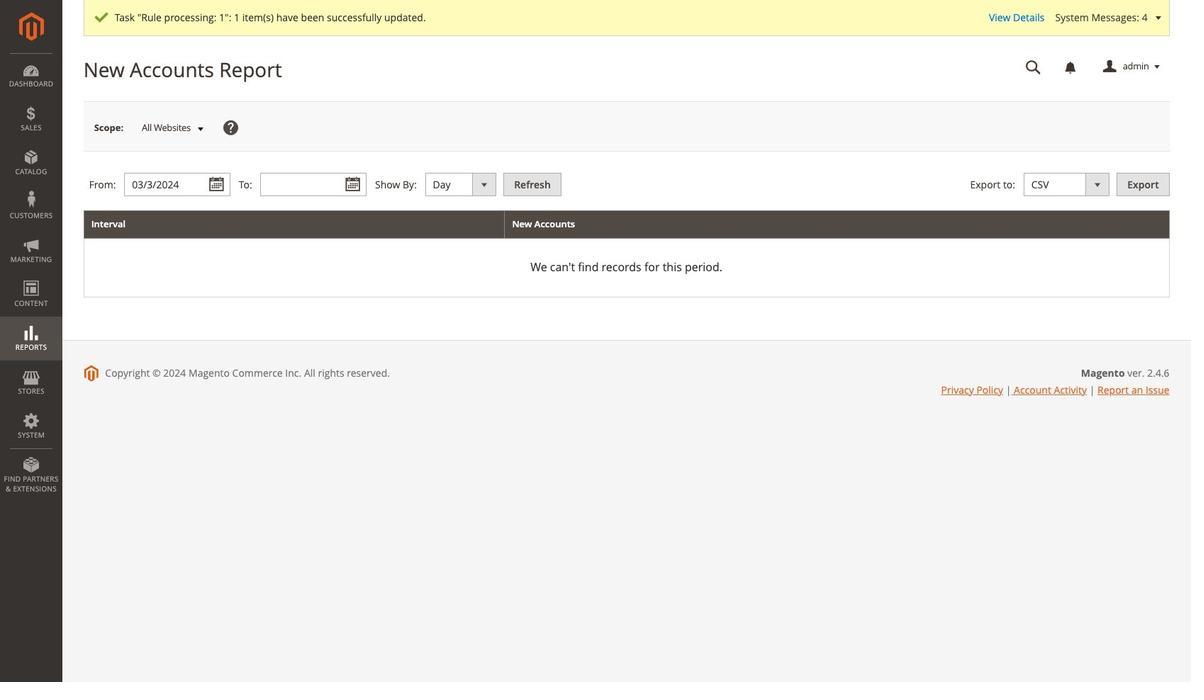 Task type: locate. For each thing, give the bounding box(es) containing it.
None text field
[[124, 173, 231, 197], [260, 173, 367, 197], [124, 173, 231, 197], [260, 173, 367, 197]]

menu bar
[[0, 53, 62, 501]]

None text field
[[1016, 55, 1051, 79]]

magento admin panel image
[[19, 12, 44, 41]]



